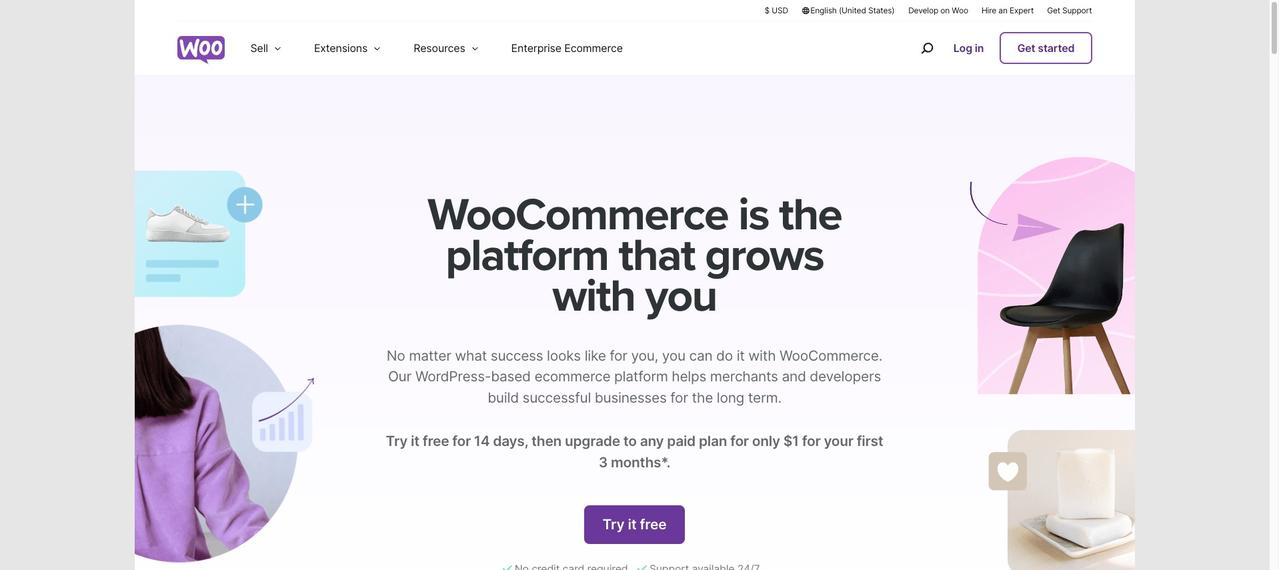 Task type: locate. For each thing, give the bounding box(es) containing it.
your
[[824, 433, 854, 450]]

0 horizontal spatial free
[[423, 433, 449, 450]]

1 horizontal spatial try
[[603, 516, 625, 533]]

0 vertical spatial get
[[1047, 5, 1060, 15]]

it for try it free for 14 days, then upgrade to any paid plan for only $1 for your first 3 months*.
[[411, 433, 419, 450]]

developers
[[810, 368, 881, 385]]

it right do
[[737, 347, 745, 364]]

resources
[[414, 41, 465, 55]]

0 horizontal spatial try
[[386, 433, 408, 450]]

0 horizontal spatial platform
[[446, 229, 608, 283]]

try down our
[[386, 433, 408, 450]]

english (united states)
[[810, 5, 895, 15]]

0 vertical spatial the
[[779, 188, 842, 242]]

any
[[640, 433, 664, 450]]

get
[[1047, 5, 1060, 15], [1017, 41, 1035, 55]]

it for try it free
[[628, 516, 637, 533]]

extensions
[[314, 41, 368, 55]]

0 horizontal spatial the
[[692, 389, 713, 406]]

what
[[455, 347, 487, 364]]

get left started
[[1017, 41, 1035, 55]]

try for try it free
[[603, 516, 625, 533]]

hire an expert link
[[982, 5, 1034, 16]]

1 horizontal spatial the
[[779, 188, 842, 242]]

1 horizontal spatial it
[[628, 516, 637, 533]]

on
[[941, 5, 950, 15]]

it inside try it free for 14 days, then upgrade to any paid plan for only $1 for your first 3 months*.
[[411, 433, 419, 450]]

free inside try it free for 14 days, then upgrade to any paid plan for only $1 for your first 3 months*.
[[423, 433, 449, 450]]

1 vertical spatial platform
[[614, 368, 668, 385]]

1 vertical spatial free
[[640, 516, 667, 533]]

the down helps
[[692, 389, 713, 406]]

2 horizontal spatial it
[[737, 347, 745, 364]]

1 vertical spatial get
[[1017, 41, 1035, 55]]

english (united states) button
[[802, 5, 895, 16]]

check image
[[503, 564, 512, 570]]

like
[[585, 347, 606, 364]]

0 horizontal spatial it
[[411, 433, 419, 450]]

1 vertical spatial it
[[411, 433, 419, 450]]

for right like
[[610, 347, 627, 364]]

then
[[532, 433, 562, 450]]

get inside service navigation menu element
[[1017, 41, 1035, 55]]

log
[[954, 41, 972, 55]]

upgrade
[[565, 433, 620, 450]]

platform
[[446, 229, 608, 283], [614, 368, 668, 385]]

woocommerce is the platform that grows with you
[[428, 188, 842, 324]]

1 horizontal spatial free
[[640, 516, 667, 533]]

our
[[388, 368, 412, 385]]

3
[[599, 454, 608, 471]]

it
[[737, 347, 745, 364], [411, 433, 419, 450], [628, 516, 637, 533]]

1 vertical spatial the
[[692, 389, 713, 406]]

enterprise ecommerce
[[511, 41, 623, 55]]

the
[[779, 188, 842, 242], [692, 389, 713, 406]]

build
[[488, 389, 519, 406]]

extensions button
[[298, 21, 398, 75]]

$ usd
[[765, 5, 788, 15]]

in
[[975, 41, 984, 55]]

0 vertical spatial try
[[386, 433, 408, 450]]

try inside try it free for 14 days, then upgrade to any paid plan for only $1 for your first 3 months*.
[[386, 433, 408, 450]]

sell button
[[234, 21, 298, 75]]

0 vertical spatial it
[[737, 347, 745, 364]]

1 horizontal spatial get
[[1047, 5, 1060, 15]]

free up check image
[[640, 516, 667, 533]]

free for try it free
[[640, 516, 667, 533]]

$
[[765, 5, 770, 15]]

0 horizontal spatial get
[[1017, 41, 1035, 55]]

enterprise
[[511, 41, 562, 55]]

try
[[386, 433, 408, 450], [603, 516, 625, 533]]

grows
[[705, 229, 824, 283]]

can
[[689, 347, 713, 364]]

you,
[[631, 347, 658, 364]]

free
[[423, 433, 449, 450], [640, 516, 667, 533]]

0 vertical spatial platform
[[446, 229, 608, 283]]

1 horizontal spatial platform
[[614, 368, 668, 385]]

get left support
[[1047, 5, 1060, 15]]

search image
[[916, 37, 938, 59]]

for down helps
[[670, 389, 688, 406]]

no
[[387, 347, 405, 364]]

0 vertical spatial free
[[423, 433, 449, 450]]

2 vertical spatial it
[[628, 516, 637, 533]]

develop on woo
[[908, 5, 968, 15]]

for
[[610, 347, 627, 364], [670, 389, 688, 406], [452, 433, 471, 450], [730, 433, 749, 450], [802, 433, 821, 450]]

log in link
[[948, 33, 989, 63]]

free for try it free for 14 days, then upgrade to any paid plan for only $1 for your first 3 months*.
[[423, 433, 449, 450]]

hire
[[982, 5, 997, 15]]

and
[[782, 368, 806, 385]]

1 vertical spatial try
[[603, 516, 625, 533]]

get started link
[[1000, 32, 1092, 64]]

it down our
[[411, 433, 419, 450]]

get for get support
[[1047, 5, 1060, 15]]

free left 14
[[423, 433, 449, 450]]

try down 3 in the left bottom of the page
[[603, 516, 625, 533]]

the right is
[[779, 188, 842, 242]]

long term.
[[717, 389, 782, 406]]

try it free link
[[585, 506, 685, 544]]

to
[[623, 433, 637, 450]]

develop on woo link
[[908, 5, 968, 16]]

you
[[662, 347, 686, 364]]

no matter what success looks like for you, you can do it with woocommerce. our wordpress-based ecommerce platform helps merchants and developers build successful businesses for the long term.
[[387, 347, 882, 406]]

plan
[[699, 433, 727, 450]]

ecommerce
[[535, 368, 611, 385]]

enterprise ecommerce link
[[495, 21, 639, 75]]

the inside woocommerce is the platform that grows with you
[[779, 188, 842, 242]]

platform inside no matter what success looks like for you, you can do it with woocommerce. our wordpress-based ecommerce platform helps merchants and developers build successful businesses for the long term.
[[614, 368, 668, 385]]

with you
[[552, 270, 717, 324]]

it down 'months*.'
[[628, 516, 637, 533]]

that
[[619, 229, 695, 283]]



Task type: describe. For each thing, give the bounding box(es) containing it.
started
[[1038, 41, 1075, 55]]

english
[[810, 5, 837, 15]]

looks
[[547, 347, 581, 364]]

with
[[749, 347, 776, 364]]

do
[[716, 347, 733, 364]]

helps
[[672, 368, 706, 385]]

days,
[[493, 433, 528, 450]]

service navigation menu element
[[892, 26, 1092, 70]]

get support link
[[1047, 5, 1092, 16]]

try it free for 14 days, then upgrade to any paid plan for only $1 for your first 3 months*.
[[386, 433, 883, 471]]

it inside no matter what success looks like for you, you can do it with woocommerce. our wordpress-based ecommerce platform helps merchants and developers build successful businesses for the long term.
[[737, 347, 745, 364]]

for left only
[[730, 433, 749, 450]]

log in
[[954, 41, 984, 55]]

matter
[[409, 347, 451, 364]]

success
[[491, 347, 543, 364]]

develop
[[908, 5, 938, 15]]

get started
[[1017, 41, 1075, 55]]

sell
[[250, 41, 268, 55]]

try for try it free for 14 days, then upgrade to any paid plan for only $1 for your first 3 months*.
[[386, 433, 408, 450]]

woocommerce
[[428, 188, 728, 242]]

months*.
[[611, 454, 671, 471]]

usd
[[772, 5, 788, 15]]

only
[[752, 433, 780, 450]]

is
[[738, 188, 769, 242]]

woocommerce.
[[780, 347, 882, 364]]

wordpress-
[[415, 368, 491, 385]]

platform inside woocommerce is the platform that grows with you
[[446, 229, 608, 283]]

for right the $1
[[802, 433, 821, 450]]

woo
[[952, 5, 968, 15]]

$ usd button
[[765, 5, 788, 16]]

check image
[[637, 564, 647, 570]]

get support
[[1047, 5, 1092, 15]]

(united
[[839, 5, 866, 15]]

states)
[[868, 5, 895, 15]]

try it free
[[603, 516, 667, 533]]

first
[[857, 433, 883, 450]]

for left 14
[[452, 433, 471, 450]]

support
[[1062, 5, 1092, 15]]

$1
[[783, 433, 799, 450]]

resources button
[[398, 21, 495, 75]]

the inside no matter what success looks like for you, you can do it with woocommerce. our wordpress-based ecommerce platform helps merchants and developers build successful businesses for the long term.
[[692, 389, 713, 406]]

14
[[474, 433, 490, 450]]

merchants
[[710, 368, 778, 385]]

expert
[[1010, 5, 1034, 15]]

paid
[[667, 433, 696, 450]]

get for get started
[[1017, 41, 1035, 55]]

successful
[[523, 389, 591, 406]]

hire an expert
[[982, 5, 1034, 15]]

ecommerce
[[564, 41, 623, 55]]

based
[[491, 368, 531, 385]]

an
[[999, 5, 1008, 15]]

businesses
[[595, 389, 667, 406]]



Task type: vqa. For each thing, say whether or not it's contained in the screenshot.
left or
no



